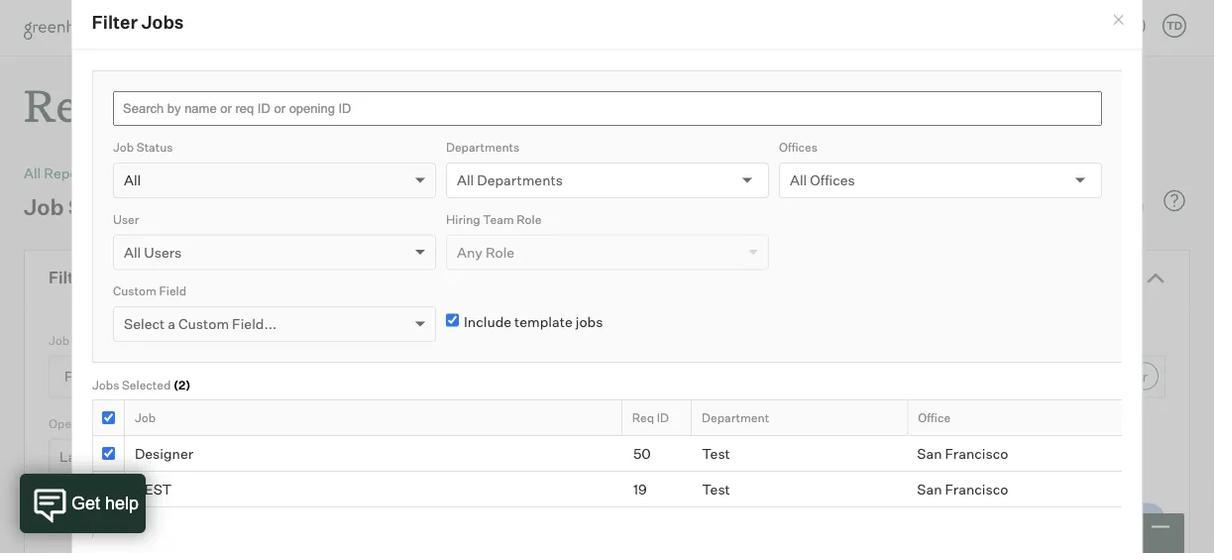 Task type: describe. For each thing, give the bounding box(es) containing it.
faq image
[[1163, 189, 1187, 213]]

include
[[463, 312, 511, 330]]

status for save and schedule this report to revisit it! 'element'
[[68, 193, 138, 220]]

change filter button
[[1050, 363, 1159, 390]]

filters and more ( 2 jobs )
[[49, 268, 228, 288]]

1 vertical spatial job status
[[118, 164, 187, 182]]

template
[[514, 312, 572, 330]]

include template jobs
[[463, 312, 603, 330]]

last 90 days option
[[59, 448, 143, 465]]

hiring team role
[[446, 211, 541, 226]]

job down all reports link
[[24, 193, 64, 220]]

days
[[112, 448, 143, 465]]

Include template jobs checkbox
[[446, 313, 459, 326]]

san for 19
[[917, 480, 942, 497]]

all for all option
[[123, 171, 141, 188]]

share button
[[1024, 185, 1111, 221]]

users
[[144, 243, 181, 260]]

0 vertical spatial custom
[[113, 283, 156, 298]]

schedule button
[[905, 185, 1016, 221]]

date
[[81, 416, 108, 431]]

and
[[101, 268, 130, 288]]

status for all option
[[136, 139, 172, 154]]

job up user
[[118, 164, 142, 182]]

job status for all option
[[113, 139, 172, 154]]

save button
[[814, 185, 896, 221]]

1 vertical spatial reports
[[44, 164, 96, 182]]

1 vertical spatial custom
[[178, 315, 229, 332]]

all for all departments
[[457, 171, 474, 188]]

0 vertical spatial departments
[[446, 139, 519, 154]]

filter for job filter
[[72, 333, 101, 348]]

job up for
[[49, 333, 70, 348]]

for 2 jobs
[[64, 368, 132, 385]]

1 vertical spatial departments
[[477, 171, 563, 188]]

19
[[633, 480, 647, 497]]

open date
[[49, 416, 108, 431]]

field...
[[232, 315, 276, 332]]

last
[[59, 448, 88, 465]]

td button
[[1163, 14, 1187, 38]]

1 vertical spatial jobs
[[575, 312, 603, 330]]

1 horizontal spatial role
[[516, 211, 541, 226]]

designer
[[134, 444, 193, 461]]

more
[[134, 268, 174, 288]]

filter for change filter
[[1114, 367, 1148, 385]]

all departments
[[457, 171, 563, 188]]

change filter
[[1061, 367, 1148, 385]]

req id
[[632, 410, 669, 425]]

job filter
[[49, 333, 101, 348]]

greenhouse recruiting image
[[24, 16, 202, 40]]

1 vertical spatial offices
[[810, 171, 855, 188]]

jobs inside filters and more ( 2 jobs )
[[195, 270, 223, 287]]

all option
[[123, 171, 141, 188]]

san francisco for 19
[[917, 480, 1008, 497]]

job status link
[[118, 164, 187, 182]]

francisco for 19
[[945, 480, 1008, 497]]

job status for save and schedule this report to revisit it! 'element'
[[24, 193, 138, 220]]



Task type: locate. For each thing, give the bounding box(es) containing it.
0 vertical spatial francisco
[[945, 444, 1008, 461]]

offices
[[779, 139, 817, 154], [810, 171, 855, 188]]

id
[[657, 410, 669, 425]]

status down all option
[[68, 193, 138, 220]]

0 vertical spatial san francisco
[[917, 444, 1008, 461]]

job status up job status link
[[113, 139, 172, 154]]

0 vertical spatial san
[[917, 444, 942, 461]]

schedule
[[930, 194, 991, 211]]

test for 19
[[702, 480, 730, 497]]

jobs
[[195, 270, 223, 287], [575, 312, 603, 330]]

test for 50
[[702, 444, 730, 461]]

0 vertical spatial role
[[516, 211, 541, 226]]

2 right for
[[89, 368, 97, 385]]

job down selected at the left
[[134, 410, 155, 425]]

test
[[702, 444, 730, 461], [702, 480, 730, 497]]

2
[[184, 270, 192, 287], [89, 368, 97, 385]]

any
[[457, 243, 482, 260]]

any role
[[457, 243, 514, 260]]

2 san from the top
[[917, 480, 942, 497]]

role
[[516, 211, 541, 226], [485, 243, 514, 260]]

office
[[918, 410, 950, 425]]

jobs right template
[[575, 312, 603, 330]]

jobs selected (2)
[[92, 377, 190, 392]]

None checkbox
[[102, 482, 115, 495]]

1 vertical spatial filter
[[72, 333, 101, 348]]

status up job status link
[[136, 139, 172, 154]]

1 san francisco from the top
[[917, 444, 1008, 461]]

francisco
[[945, 444, 1008, 461], [945, 480, 1008, 497]]

clear value element
[[274, 440, 295, 474]]

status
[[136, 139, 172, 154], [145, 164, 187, 182], [68, 193, 138, 220]]

1 test from the top
[[702, 444, 730, 461]]

2 test from the top
[[702, 480, 730, 497]]

filters
[[49, 268, 98, 288]]

1 francisco from the top
[[945, 444, 1008, 461]]

1 vertical spatial francisco
[[945, 480, 1008, 497]]

0 horizontal spatial custom
[[113, 283, 156, 298]]

selected
[[121, 377, 170, 392]]

offices up save
[[810, 171, 855, 188]]

custom field
[[113, 283, 186, 298]]

1 san from the top
[[917, 444, 942, 461]]

1 horizontal spatial 2
[[184, 270, 192, 287]]

0 vertical spatial reports
[[24, 75, 185, 134]]

all for all offices
[[790, 171, 807, 188]]

departments up all departments
[[446, 139, 519, 154]]

custom right a
[[178, 315, 229, 332]]

for
[[64, 368, 86, 385]]

2 inside filters and more ( 2 jobs )
[[184, 270, 192, 287]]

0 horizontal spatial jobs
[[195, 270, 223, 287]]

filter jobs
[[92, 10, 184, 33]]

team
[[483, 211, 514, 226]]

0 vertical spatial test
[[702, 444, 730, 461]]

1 vertical spatial status
[[145, 164, 187, 182]]

0 vertical spatial status
[[136, 139, 172, 154]]

1 vertical spatial test
[[702, 480, 730, 497]]

departments
[[446, 139, 519, 154], [477, 171, 563, 188]]

0 vertical spatial filter
[[92, 10, 138, 33]]

jobs
[[141, 10, 184, 33], [100, 368, 132, 385], [92, 377, 119, 392]]

(
[[179, 270, 184, 287]]

all reports link
[[24, 164, 96, 182]]

2 san francisco from the top
[[917, 480, 1008, 497]]

department
[[701, 410, 769, 425]]

role right 'any' at the top
[[485, 243, 514, 260]]

san for 50
[[917, 444, 942, 461]]

francisco for 50
[[945, 444, 1008, 461]]

90
[[91, 448, 109, 465]]

download image
[[1123, 189, 1147, 213]]

Search by name or req ID or opening ID field
[[113, 91, 1102, 126]]

all users
[[123, 243, 181, 260]]

2 vertical spatial job status
[[24, 193, 138, 220]]

0 vertical spatial 2
[[184, 270, 192, 287]]

share
[[1048, 194, 1087, 211]]

hiring
[[446, 211, 480, 226]]

san francisco for 50
[[917, 444, 1008, 461]]

all reports
[[24, 164, 96, 182]]

0 vertical spatial jobs
[[195, 270, 223, 287]]

2 vertical spatial filter
[[1114, 367, 1148, 385]]

offices up all offices
[[779, 139, 817, 154]]

job status
[[113, 139, 172, 154], [118, 164, 187, 182], [24, 193, 138, 220]]

open
[[49, 416, 79, 431]]

1 horizontal spatial custom
[[178, 315, 229, 332]]

0 horizontal spatial 2
[[89, 368, 97, 385]]

test
[[134, 480, 171, 497]]

)
[[223, 270, 228, 287]]

change
[[1061, 367, 1111, 385]]

0 vertical spatial offices
[[779, 139, 817, 154]]

filter inside change filter button
[[1114, 367, 1148, 385]]

custom
[[113, 283, 156, 298], [178, 315, 229, 332]]

select
[[123, 315, 164, 332]]

1 horizontal spatial jobs
[[575, 312, 603, 330]]

reports down the greenhouse recruiting image
[[24, 75, 185, 134]]

departments up team
[[477, 171, 563, 188]]

(2)
[[173, 377, 190, 392]]

status right all option
[[145, 164, 187, 182]]

0 vertical spatial job status
[[113, 139, 172, 154]]

1 vertical spatial 2
[[89, 368, 97, 385]]

all for all users
[[123, 243, 141, 260]]

user
[[113, 211, 139, 226]]

last 90 days
[[59, 448, 143, 465]]

0 horizontal spatial role
[[485, 243, 514, 260]]

all offices
[[790, 171, 855, 188]]

td button
[[1159, 10, 1191, 42]]

reports left all option
[[44, 164, 96, 182]]

filter
[[92, 10, 138, 33], [72, 333, 101, 348], [1114, 367, 1148, 385]]

reports
[[24, 75, 185, 134], [44, 164, 96, 182]]

job up all option
[[113, 139, 134, 154]]

san francisco
[[917, 444, 1008, 461], [917, 480, 1008, 497]]

all
[[24, 164, 41, 182], [123, 171, 141, 188], [457, 171, 474, 188], [790, 171, 807, 188], [123, 243, 141, 260]]

50
[[633, 444, 651, 461]]

all for all reports
[[24, 164, 41, 182]]

job status down all reports link
[[24, 193, 138, 220]]

2 vertical spatial status
[[68, 193, 138, 220]]

2 francisco from the top
[[945, 480, 1008, 497]]

1 vertical spatial san francisco
[[917, 480, 1008, 497]]

select a custom field...
[[123, 315, 276, 332]]

req
[[632, 410, 654, 425]]

job status up user
[[118, 164, 187, 182]]

2 right the 'more'
[[184, 270, 192, 287]]

1 vertical spatial san
[[917, 480, 942, 497]]

1 vertical spatial role
[[485, 243, 514, 260]]

role right team
[[516, 211, 541, 226]]

field
[[159, 283, 186, 298]]

None checkbox
[[102, 411, 115, 424], [102, 446, 115, 459], [102, 411, 115, 424], [102, 446, 115, 459]]

close image
[[1111, 12, 1127, 28]]

san
[[917, 444, 942, 461], [917, 480, 942, 497]]

job
[[113, 139, 134, 154], [118, 164, 142, 182], [24, 193, 64, 220], [49, 333, 70, 348], [134, 410, 155, 425]]

save and schedule this report to revisit it! element
[[814, 185, 905, 221]]

custom up select
[[113, 283, 156, 298]]

jobs right (
[[195, 270, 223, 287]]

a
[[167, 315, 175, 332]]

save
[[839, 194, 871, 211]]

td
[[1167, 19, 1183, 32]]



Task type: vqa. For each thing, say whether or not it's contained in the screenshot.
second SAN from the bottom
yes



